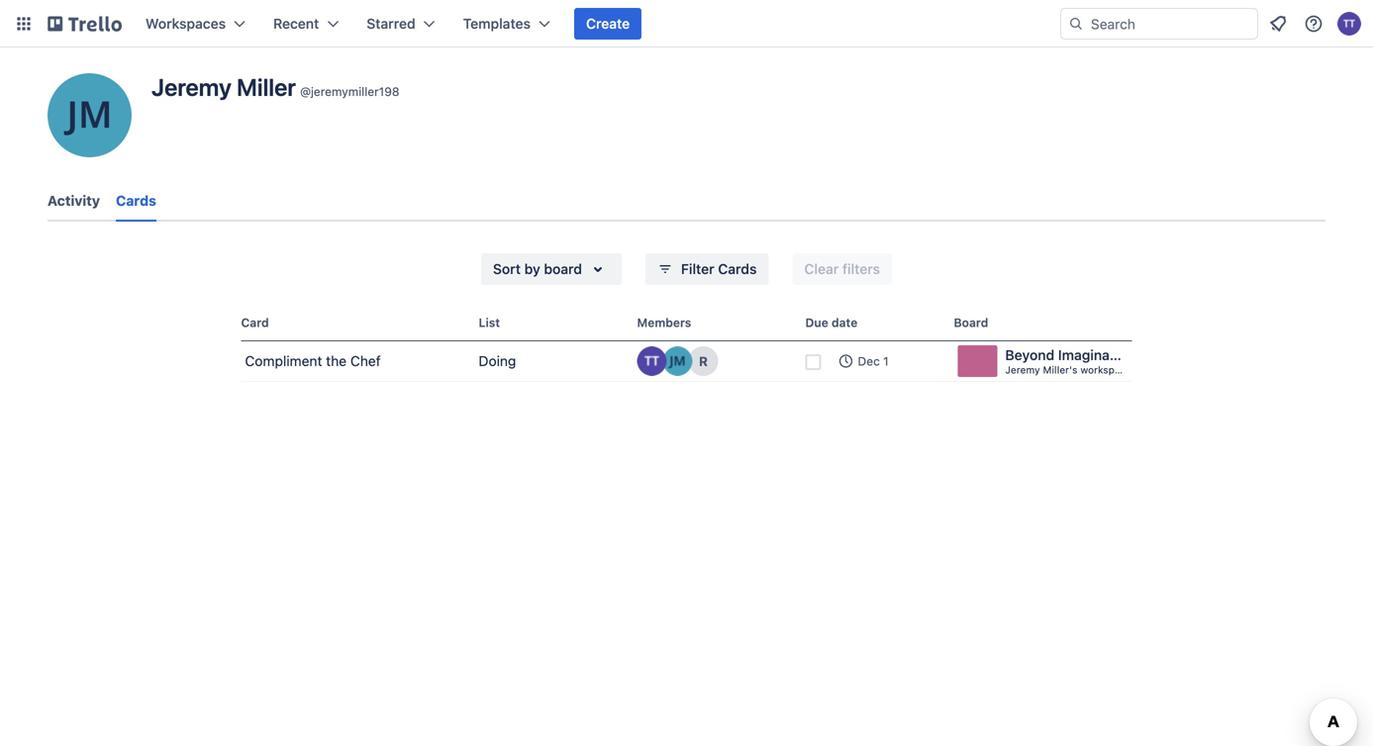 Task type: locate. For each thing, give the bounding box(es) containing it.
members
[[637, 316, 692, 330]]

recent
[[273, 15, 319, 32]]

imagination
[[1059, 347, 1135, 363]]

workspace
[[1081, 364, 1132, 376]]

Search field
[[1084, 9, 1258, 39]]

date
[[832, 316, 858, 330]]

by
[[525, 261, 541, 277]]

1 horizontal spatial jeremy
[[1006, 364, 1041, 376]]

cards
[[116, 193, 156, 209], [718, 261, 757, 277]]

jeremy miller @jeremymiller198
[[152, 73, 400, 101]]

filter cards button
[[646, 254, 769, 285]]

activity link
[[48, 183, 100, 219]]

workspaces
[[146, 15, 226, 32]]

cards right filter on the top of the page
[[718, 261, 757, 277]]

primary element
[[0, 0, 1374, 48]]

jeremy miller image
[[48, 73, 132, 157]]

workspaces button
[[134, 8, 258, 40]]

clear filters button
[[793, 254, 892, 285]]

jeremy
[[152, 73, 232, 101], [1006, 364, 1041, 376]]

compliment the chef
[[245, 353, 381, 369]]

0 horizontal spatial jeremy
[[152, 73, 232, 101]]

dec 1
[[858, 355, 889, 368]]

cards right activity at the top left of page
[[116, 193, 156, 209]]

jeremy down workspaces popup button
[[152, 73, 232, 101]]

activity
[[48, 193, 100, 209]]

filter cards
[[681, 261, 757, 277]]

1 vertical spatial cards
[[718, 261, 757, 277]]

1 vertical spatial jeremy
[[1006, 364, 1041, 376]]

back to home image
[[48, 8, 122, 40]]

board
[[544, 261, 582, 277]]

cards inside button
[[718, 261, 757, 277]]

beyond imagination jeremy miller's workspace
[[1006, 347, 1135, 376]]

compliment
[[245, 353, 322, 369]]

1 horizontal spatial cards
[[718, 261, 757, 277]]

r
[[699, 354, 708, 369]]

0 vertical spatial cards
[[116, 193, 156, 209]]

jeremy down beyond
[[1006, 364, 1041, 376]]

filter
[[681, 261, 715, 277]]

cards link
[[116, 183, 156, 222]]

search image
[[1069, 16, 1084, 32]]



Task type: describe. For each thing, give the bounding box(es) containing it.
miller's
[[1043, 364, 1078, 376]]

clear
[[805, 261, 839, 277]]

0 vertical spatial jeremy
[[152, 73, 232, 101]]

jeremy miller (jeremymiller198) image
[[663, 347, 693, 376]]

create
[[586, 15, 630, 32]]

@jeremymiller198
[[300, 85, 400, 99]]

open information menu image
[[1304, 14, 1324, 34]]

0 notifications image
[[1267, 12, 1290, 36]]

filters
[[843, 261, 880, 277]]

list
[[479, 316, 500, 330]]

due date
[[806, 316, 858, 330]]

beyond
[[1006, 347, 1055, 363]]

sort by board button
[[481, 254, 622, 285]]

terry turtle (terryturtle) image
[[637, 347, 667, 376]]

0 horizontal spatial cards
[[116, 193, 156, 209]]

chef
[[350, 353, 381, 369]]

clear filters
[[805, 261, 880, 277]]

compliment the chef link
[[241, 342, 471, 381]]

sort by board
[[493, 261, 582, 277]]

doing
[[479, 353, 516, 369]]

miller
[[237, 73, 296, 101]]

templates
[[463, 15, 531, 32]]

sort
[[493, 261, 521, 277]]

r button
[[689, 347, 719, 376]]

card
[[241, 316, 269, 330]]

terry turtle (terryturtle) image
[[1338, 12, 1362, 36]]

starred button
[[355, 8, 447, 40]]

rubyanndersson (rubyanndersson) image
[[689, 347, 719, 376]]

jeremy inside the beyond imagination jeremy miller's workspace
[[1006, 364, 1041, 376]]

1
[[884, 355, 889, 368]]

due
[[806, 316, 829, 330]]

the
[[326, 353, 347, 369]]

board
[[954, 316, 989, 330]]

dec
[[858, 355, 880, 368]]

create button
[[574, 8, 642, 40]]

recent button
[[262, 8, 351, 40]]

templates button
[[451, 8, 563, 40]]

starred
[[367, 15, 416, 32]]



Task type: vqa. For each thing, say whether or not it's contained in the screenshot.
Taco image
no



